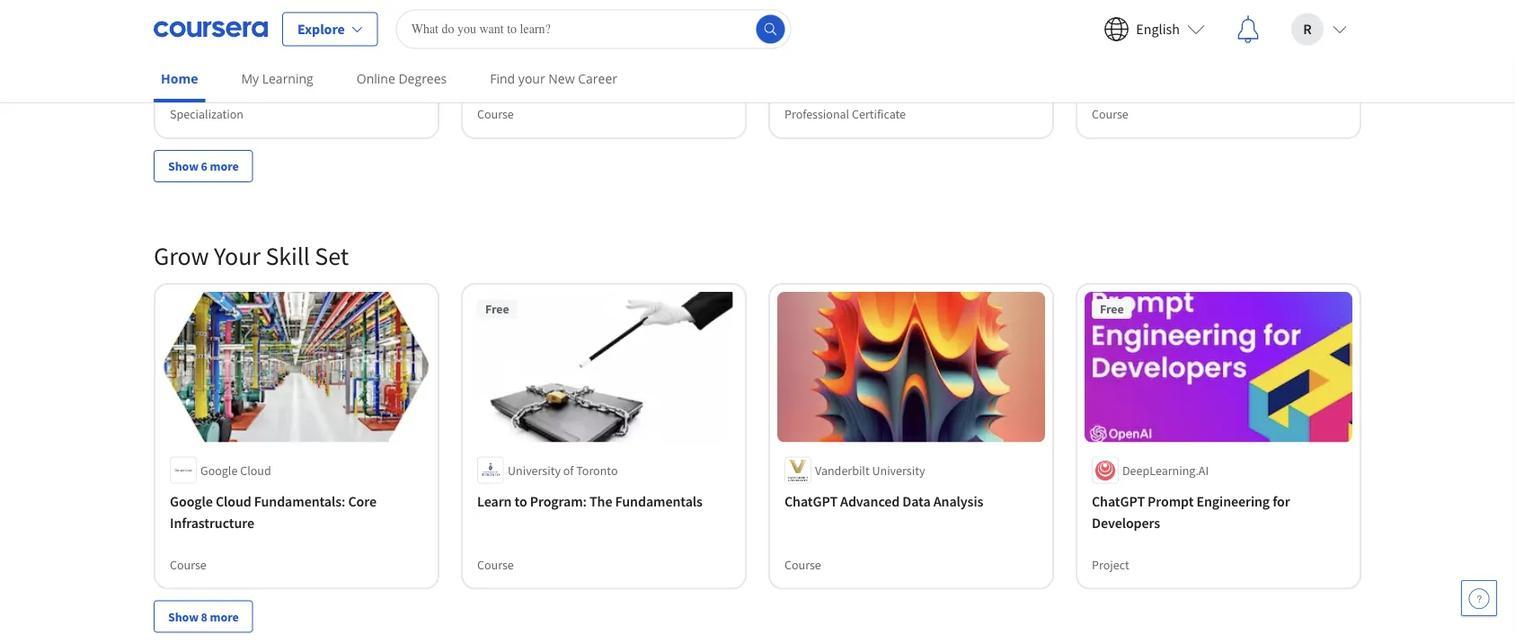 Task type: vqa. For each thing, say whether or not it's contained in the screenshot.
the at
no



Task type: locate. For each thing, give the bounding box(es) containing it.
university up ai product management
[[230, 12, 283, 28]]

to inside grow your skill set collection element
[[514, 493, 527, 511]]

0 vertical spatial google cloud
[[508, 12, 578, 28]]

2 horizontal spatial university
[[872, 462, 925, 479]]

university left of
[[508, 462, 561, 479]]

chatgpt prompt engineering for developers
[[1092, 493, 1290, 532]]

engineering
[[1196, 493, 1270, 511]]

data
[[901, 42, 929, 60], [903, 493, 931, 511]]

free
[[485, 301, 509, 317], [1100, 301, 1124, 317]]

online degrees
[[357, 70, 447, 87]]

introduction up find
[[477, 42, 554, 60]]

chatgpt inside "chatgpt prompt engineering for developers"
[[1092, 493, 1145, 511]]

to up processing on the top right
[[1171, 42, 1184, 60]]

google for introduction
[[508, 12, 545, 28]]

cloud up introduction to generative ai
[[547, 12, 578, 28]]

university up the chatgpt advanced data analysis link
[[872, 462, 925, 479]]

more right 6
[[210, 158, 239, 174]]

advanced
[[840, 493, 900, 511]]

2 show from the top
[[168, 609, 199, 625]]

0 horizontal spatial introduction
[[477, 42, 554, 60]]

2 horizontal spatial to
[[1171, 42, 1184, 60]]

1 horizontal spatial ai
[[641, 42, 653, 60]]

introduction for introduction to computer vision and image processing
[[1092, 42, 1169, 60]]

home link
[[154, 58, 205, 102]]

1 horizontal spatial free
[[1100, 301, 1124, 317]]

google cloud fundamentals: core infrastructure link
[[170, 491, 423, 534]]

explore button
[[282, 12, 378, 46]]

1 vertical spatial more
[[210, 609, 239, 625]]

bi
[[886, 42, 898, 60]]

new
[[548, 70, 575, 87]]

to inside introduction to computer vision and image processing
[[1171, 42, 1184, 60]]

computer
[[1187, 42, 1248, 60]]

0 vertical spatial more
[[210, 158, 239, 174]]

introduction to generative ai
[[477, 42, 653, 60]]

career
[[578, 70, 617, 87]]

show inside grow your skill set collection element
[[168, 609, 199, 625]]

ai
[[170, 42, 182, 60], [641, 42, 653, 60]]

introduction up image
[[1092, 42, 1169, 60]]

microsoft power bi data analyst
[[785, 42, 977, 60]]

2 chatgpt from the left
[[1092, 493, 1145, 511]]

more
[[210, 158, 239, 174], [210, 609, 239, 625]]

google cloud
[[508, 12, 578, 28], [200, 462, 271, 479]]

0 horizontal spatial google cloud
[[200, 462, 271, 479]]

to
[[557, 42, 569, 60], [1171, 42, 1184, 60], [514, 493, 527, 511]]

show for show 6 more
[[168, 158, 199, 174]]

show 6 more
[[168, 158, 239, 174]]

developers
[[1092, 514, 1160, 532]]

to for generative
[[557, 42, 569, 60]]

course for introduction to generative ai
[[477, 106, 514, 122]]

1 introduction from the left
[[477, 42, 554, 60]]

generative
[[572, 42, 638, 60]]

None search field
[[396, 9, 791, 49]]

course for google cloud fundamentals: core infrastructure
[[170, 557, 207, 573]]

more for show 8 more
[[210, 609, 239, 625]]

chatgpt down vanderbilt
[[785, 493, 838, 511]]

learn to program: the fundamentals
[[477, 493, 703, 511]]

data inside the chatgpt advanced data analysis link
[[903, 493, 931, 511]]

your
[[214, 240, 261, 272]]

more inside grow your skill set collection element
[[210, 609, 239, 625]]

university
[[230, 12, 283, 28], [508, 462, 561, 479], [872, 462, 925, 479]]

learn to program: the fundamentals link
[[477, 491, 731, 513]]

google cloud up google cloud fundamentals: core infrastructure
[[200, 462, 271, 479]]

show 6 more button
[[154, 150, 253, 182]]

chatgpt up developers
[[1092, 493, 1145, 511]]

cloud
[[547, 12, 578, 28], [240, 462, 271, 479], [216, 493, 251, 511]]

ai right generative
[[641, 42, 653, 60]]

show for show 8 more
[[168, 609, 199, 625]]

introduction to computer vision and image processing link
[[1092, 40, 1345, 83]]

certificate
[[852, 106, 906, 122]]

show
[[168, 158, 199, 174], [168, 609, 199, 625]]

1 vertical spatial cloud
[[240, 462, 271, 479]]

1 vertical spatial show
[[168, 609, 199, 625]]

1 horizontal spatial chatgpt
[[1092, 493, 1145, 511]]

processing
[[1132, 64, 1198, 82]]

skill
[[265, 240, 310, 272]]

microsoft
[[785, 42, 842, 60]]

degrees
[[398, 70, 447, 87]]

to up new
[[557, 42, 569, 60]]

google cloud inside grow your skill set collection element
[[200, 462, 271, 479]]

2 introduction from the left
[[1092, 42, 1169, 60]]

deeplearning.ai
[[1122, 462, 1209, 479]]

2 vertical spatial google
[[170, 493, 213, 511]]

google cloud inside recently viewed courses and specializations collection element
[[508, 12, 578, 28]]

vanderbilt university
[[815, 462, 925, 479]]

course
[[477, 106, 514, 122], [1092, 106, 1129, 122], [170, 557, 207, 573], [477, 557, 514, 573], [785, 557, 821, 573]]

cloud inside google cloud fundamentals: core infrastructure
[[216, 493, 251, 511]]

learning
[[262, 70, 313, 87]]

of
[[563, 462, 574, 479]]

core
[[348, 493, 376, 511]]

help center image
[[1468, 588, 1490, 609]]

chatgpt
[[785, 493, 838, 511], [1092, 493, 1145, 511]]

english button
[[1089, 0, 1219, 58]]

course for introduction to computer vision and image processing
[[1092, 106, 1129, 122]]

1 show from the top
[[168, 158, 199, 174]]

0 vertical spatial show
[[168, 158, 199, 174]]

show left 8
[[168, 609, 199, 625]]

2 vertical spatial cloud
[[216, 493, 251, 511]]

data right the bi on the top right
[[901, 42, 929, 60]]

chatgpt advanced data analysis link
[[785, 491, 1038, 513]]

1 horizontal spatial introduction
[[1092, 42, 1169, 60]]

cloud up google cloud fundamentals: core infrastructure
[[240, 462, 271, 479]]

0 horizontal spatial to
[[514, 493, 527, 511]]

find
[[490, 70, 515, 87]]

1 more from the top
[[210, 158, 239, 174]]

ai up the home
[[170, 42, 182, 60]]

1 free from the left
[[485, 301, 509, 317]]

2 more from the top
[[210, 609, 239, 625]]

google inside google cloud fundamentals: core infrastructure
[[170, 493, 213, 511]]

google cloud up introduction to generative ai
[[508, 12, 578, 28]]

0 horizontal spatial chatgpt
[[785, 493, 838, 511]]

0 vertical spatial cloud
[[547, 12, 578, 28]]

google cloud fundamentals: core infrastructure
[[170, 493, 376, 532]]

0 vertical spatial google
[[508, 12, 545, 28]]

1 vertical spatial google
[[200, 462, 238, 479]]

google
[[508, 12, 545, 28], [200, 462, 238, 479], [170, 493, 213, 511]]

show inside recently viewed courses and specializations collection element
[[168, 158, 199, 174]]

cloud inside recently viewed courses and specializations collection element
[[547, 12, 578, 28]]

introduction inside introduction to computer vision and image processing
[[1092, 42, 1169, 60]]

ai product management link
[[170, 40, 423, 62]]

1 vertical spatial google cloud
[[200, 462, 271, 479]]

power
[[844, 42, 883, 60]]

cloud up infrastructure
[[216, 493, 251, 511]]

1 horizontal spatial to
[[557, 42, 569, 60]]

the
[[589, 493, 612, 511]]

0 vertical spatial data
[[901, 42, 929, 60]]

fundamentals:
[[254, 493, 345, 511]]

chatgpt advanced data analysis
[[785, 493, 983, 511]]

6
[[201, 158, 207, 174]]

vision
[[1251, 42, 1288, 60]]

university of toronto
[[508, 462, 618, 479]]

show left 6
[[168, 158, 199, 174]]

chatgpt prompt engineering for developers link
[[1092, 491, 1345, 534]]

university inside recently viewed courses and specializations collection element
[[230, 12, 283, 28]]

university for ai product management
[[230, 12, 283, 28]]

analysis
[[933, 493, 983, 511]]

to right learn
[[514, 493, 527, 511]]

0 horizontal spatial free
[[485, 301, 509, 317]]

google inside recently viewed courses and specializations collection element
[[508, 12, 545, 28]]

0 horizontal spatial university
[[230, 12, 283, 28]]

learn
[[477, 493, 512, 511]]

1 chatgpt from the left
[[785, 493, 838, 511]]

english
[[1136, 20, 1180, 38]]

specialization
[[170, 106, 244, 122]]

show 8 more button
[[154, 601, 253, 633]]

0 horizontal spatial ai
[[170, 42, 182, 60]]

data left analysis
[[903, 493, 931, 511]]

2 free from the left
[[1100, 301, 1124, 317]]

more right 8
[[210, 609, 239, 625]]

1 horizontal spatial google cloud
[[508, 12, 578, 28]]

find your new career link
[[483, 58, 625, 99]]

introduction
[[477, 42, 554, 60], [1092, 42, 1169, 60]]

r
[[1303, 20, 1312, 38]]

fundamentals
[[615, 493, 703, 511]]

introduction to computer vision and image processing
[[1092, 42, 1314, 82]]

more inside recently viewed courses and specializations collection element
[[210, 158, 239, 174]]

cloud for cloud
[[240, 462, 271, 479]]

1 vertical spatial data
[[903, 493, 931, 511]]

my
[[241, 70, 259, 87]]



Task type: describe. For each thing, give the bounding box(es) containing it.
my learning link
[[234, 58, 321, 99]]

ibm
[[1122, 12, 1142, 28]]

chatgpt for chatgpt prompt engineering for developers
[[1092, 493, 1145, 511]]

google cloud for to
[[508, 12, 578, 28]]

google cloud for cloud
[[200, 462, 271, 479]]

r button
[[1277, 0, 1361, 58]]

ai product management
[[170, 42, 316, 60]]

set
[[315, 240, 349, 272]]

online
[[357, 70, 395, 87]]

duke
[[200, 12, 227, 28]]

introduction for introduction to generative ai
[[477, 42, 554, 60]]

introduction to generative ai link
[[477, 40, 731, 62]]

course for chatgpt advanced data analysis
[[785, 557, 821, 573]]

professional
[[785, 106, 849, 122]]

program:
[[530, 493, 587, 511]]

professional certificate
[[785, 106, 906, 122]]

8
[[201, 609, 207, 625]]

online degrees link
[[349, 58, 454, 99]]

more for show 6 more
[[210, 158, 239, 174]]

my learning
[[241, 70, 313, 87]]

image
[[1092, 64, 1130, 82]]

and
[[1291, 42, 1314, 60]]

prompt
[[1148, 493, 1194, 511]]

grow your skill set collection element
[[143, 211, 1372, 634]]

management
[[236, 42, 316, 60]]

to for program:
[[514, 493, 527, 511]]

toronto
[[576, 462, 618, 479]]

google for google
[[200, 462, 238, 479]]

coursera image
[[154, 15, 268, 44]]

recently viewed courses and specializations collection element
[[143, 0, 1372, 211]]

free for chatgpt
[[1100, 301, 1124, 317]]

to for computer
[[1171, 42, 1184, 60]]

data inside 'microsoft power bi data analyst' link
[[901, 42, 929, 60]]

your
[[518, 70, 545, 87]]

1 horizontal spatial university
[[508, 462, 561, 479]]

course for learn to program: the fundamentals
[[477, 557, 514, 573]]

2 ai from the left
[[641, 42, 653, 60]]

What do you want to learn? text field
[[396, 9, 791, 49]]

chatgpt for chatgpt advanced data analysis
[[785, 493, 838, 511]]

vanderbilt
[[815, 462, 870, 479]]

find your new career
[[490, 70, 617, 87]]

duke university
[[200, 12, 283, 28]]

explore
[[297, 20, 345, 38]]

show 8 more
[[168, 609, 239, 625]]

free for learn
[[485, 301, 509, 317]]

microsoft power bi data analyst link
[[785, 40, 1038, 62]]

university for chatgpt advanced data analysis
[[872, 462, 925, 479]]

cloud for to
[[547, 12, 578, 28]]

grow
[[154, 240, 209, 272]]

grow your skill set
[[154, 240, 349, 272]]

home
[[161, 70, 198, 87]]

project
[[1092, 557, 1129, 573]]

analyst
[[932, 42, 977, 60]]

for
[[1273, 493, 1290, 511]]

1 ai from the left
[[170, 42, 182, 60]]

product
[[185, 42, 233, 60]]

infrastructure
[[170, 514, 254, 532]]



